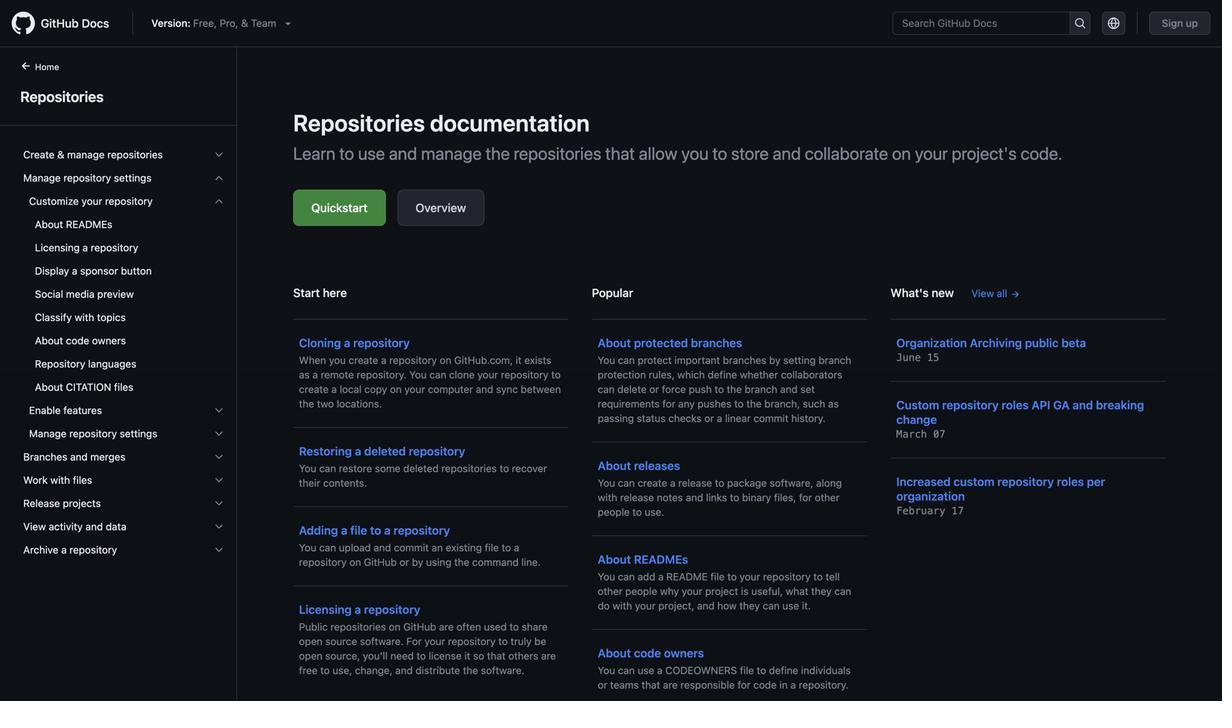 Task type: vqa. For each thing, say whether or not it's contained in the screenshot.
the Repositories in Repositories link
yes



Task type: locate. For each thing, give the bounding box(es) containing it.
repositories documentation learn to use and manage the repositories that allow you to store and collaborate on your project's code.
[[293, 109, 1062, 164]]

can inside restoring a deleted repository you can restore some deleted repositories to recover their contents.
[[319, 463, 336, 475]]

your up license
[[424, 636, 445, 648]]

2 manage repository settings element from the top
[[12, 190, 236, 446]]

file inside about readmes you can add a readme file to your repository to tell other people why your project is useful, what they can do with your project, and how they can use it.
[[710, 571, 725, 583]]

sc 9kayk9 0 image
[[213, 405, 225, 417], [213, 452, 225, 463], [213, 498, 225, 510], [213, 522, 225, 533], [213, 545, 225, 556]]

your inside licensing a repository public repositories on github are often used to share open source software. for your repository to truly be open source, you'll need to license it so that others are free to use, change, and distribute the software.
[[424, 636, 445, 648]]

are left often
[[439, 622, 454, 634]]

a up source
[[355, 603, 361, 617]]

sc 9kayk9 0 image inside archive a repository dropdown button
[[213, 545, 225, 556]]

that inside the about code owners you can use a codeowners file to define individuals or teams that are responsible for code in a repository.
[[642, 680, 660, 692]]

clone
[[449, 369, 475, 381]]

repository down 'adding'
[[299, 557, 347, 569]]

select language: current language is english image
[[1108, 17, 1120, 29]]

None search field
[[893, 12, 1091, 35]]

on up clone
[[440, 355, 451, 367]]

1 vertical spatial release
[[620, 492, 654, 504]]

0 vertical spatial you
[[681, 143, 709, 164]]

0 vertical spatial github
[[41, 16, 79, 30]]

sign
[[1162, 17, 1183, 29]]

cloning a repository when you create a repository on github.com, it exists as a remote repository. you can clone your repository to create a local copy on your computer and sync between the two locations.
[[299, 336, 561, 410]]

2 horizontal spatial code
[[753, 680, 777, 692]]

5 sc 9kayk9 0 image from the top
[[213, 545, 225, 556]]

commit down branch,
[[754, 413, 789, 425]]

licensing a repository
[[35, 242, 138, 254]]

project's
[[952, 143, 1017, 164]]

sc 9kayk9 0 image for manage repository settings element containing customize your repository
[[213, 172, 225, 184]]

about citation files
[[35, 382, 133, 394]]

branch down whether
[[745, 384, 777, 396]]

about up teams
[[598, 647, 631, 661]]

exists
[[524, 355, 551, 367]]

1 vertical spatial readmes
[[634, 553, 688, 567]]

the inside cloning a repository when you create a repository on github.com, it exists as a remote repository. you can clone your repository to create a local copy on your computer and sync between the two locations.
[[299, 398, 314, 410]]

1 vertical spatial as
[[828, 398, 839, 410]]

a inside about readmes you can add a readme file to your repository to tell other people why your project is useful, what they can do with your project, and how they can use it.
[[658, 571, 664, 583]]

1 manage repository settings element from the top
[[12, 167, 236, 446]]

a up restore
[[355, 445, 361, 459]]

increased custom repository roles per organization february 17
[[896, 475, 1105, 518]]

a right archive
[[61, 544, 67, 556]]

activity
[[49, 521, 83, 533]]

with inside about readmes you can add a readme file to your repository to tell other people why your project is useful, what they can do with your project, and how they can use it.
[[613, 600, 632, 612]]

0 vertical spatial are
[[439, 622, 454, 634]]

february
[[896, 506, 945, 518]]

0 vertical spatial repositories
[[20, 88, 104, 105]]

or left teams
[[598, 680, 607, 692]]

repository inside dropdown button
[[69, 544, 117, 556]]

can inside adding a file to a repository you can upload and commit an existing file to a repository on github or by using the command line.
[[319, 542, 336, 554]]

that right teams
[[642, 680, 660, 692]]

file
[[350, 524, 367, 538], [485, 542, 499, 554], [710, 571, 725, 583], [740, 665, 754, 677]]

a inside archive a repository dropdown button
[[61, 544, 67, 556]]

1 horizontal spatial view
[[971, 288, 994, 300]]

files inside dropdown button
[[73, 475, 92, 487]]

repository up customize your repository
[[63, 172, 111, 184]]

create
[[349, 355, 378, 367], [299, 384, 329, 396], [638, 478, 667, 490]]

1 horizontal spatial release
[[678, 478, 712, 490]]

2 horizontal spatial create
[[638, 478, 667, 490]]

passing
[[598, 413, 634, 425]]

to inside cloning a repository when you create a repository on github.com, it exists as a remote repository. you can clone your repository to create a local copy on your computer and sync between the two locations.
[[551, 369, 561, 381]]

1 vertical spatial branches
[[723, 355, 766, 367]]

classify with topics link
[[17, 306, 231, 330]]

licensing inside customize your repository element
[[35, 242, 80, 254]]

roles left api
[[1002, 399, 1029, 412]]

manage repository settings element
[[12, 167, 236, 446], [12, 190, 236, 446]]

as
[[299, 369, 310, 381], [828, 398, 839, 410]]

or inside the about code owners you can use a codeowners file to define individuals or teams that are responsible for code in a repository.
[[598, 680, 607, 692]]

customize your repository element containing customize your repository
[[12, 190, 236, 399]]

use.
[[645, 507, 664, 519]]

release
[[678, 478, 712, 490], [620, 492, 654, 504]]

home
[[35, 62, 59, 72]]

about down customize
[[35, 219, 63, 231]]

0 horizontal spatial roles
[[1002, 399, 1029, 412]]

you right allow at right top
[[681, 143, 709, 164]]

sc 9kayk9 0 image
[[213, 149, 225, 161], [213, 172, 225, 184], [213, 196, 225, 207], [213, 428, 225, 440], [213, 475, 225, 487]]

files,
[[774, 492, 796, 504]]

repository
[[35, 358, 85, 370]]

protected
[[634, 336, 688, 350]]

you up remote
[[329, 355, 346, 367]]

0 horizontal spatial owners
[[92, 335, 126, 347]]

manage repository settings element for settings
[[12, 190, 236, 446]]

or left using
[[400, 557, 409, 569]]

the left two
[[299, 398, 314, 410]]

a inside restoring a deleted repository you can restore some deleted repositories to recover their contents.
[[355, 445, 361, 459]]

0 horizontal spatial branch
[[745, 384, 777, 396]]

you inside cloning a repository when you create a repository on github.com, it exists as a remote repository. you can clone your repository to create a local copy on your computer and sync between the two locations.
[[329, 355, 346, 367]]

or
[[649, 384, 659, 396], [704, 413, 714, 425], [400, 557, 409, 569], [598, 680, 607, 692]]

licensing up public
[[299, 603, 352, 617]]

repository inside about readmes you can add a readme file to your repository to tell other people why your project is useful, what they can do with your project, and how they can use it.
[[763, 571, 811, 583]]

branches and merges
[[23, 451, 125, 463]]

and up branch,
[[780, 384, 798, 396]]

repository right custom in the right bottom of the page
[[997, 475, 1054, 489]]

two
[[317, 398, 334, 410]]

free,
[[193, 17, 217, 29]]

settings down 'create & manage repositories' dropdown button
[[114, 172, 152, 184]]

sc 9kayk9 0 image inside 'customize your repository' dropdown button
[[213, 196, 225, 207]]

force
[[662, 384, 686, 396]]

projects
[[63, 498, 101, 510]]

0 horizontal spatial it
[[464, 651, 470, 663]]

0 horizontal spatial commit
[[394, 542, 429, 554]]

create & manage repositories button
[[17, 143, 231, 167]]

view inside dropdown button
[[23, 521, 46, 533]]

0 horizontal spatial github
[[41, 16, 79, 30]]

code left in
[[753, 680, 777, 692]]

1 horizontal spatial you
[[681, 143, 709, 164]]

about down classify
[[35, 335, 63, 347]]

existing
[[446, 542, 482, 554]]

licensing for licensing a repository public repositories on github are often used to share open source software. for your repository to truly be open source, you'll need to license it so that others are free to use, change, and distribute the software.
[[299, 603, 352, 617]]

0 horizontal spatial release
[[620, 492, 654, 504]]

repositories for repositories documentation learn to use and manage the repositories that allow you to store and collaborate on your project's code.
[[293, 109, 425, 137]]

0 horizontal spatial create
[[299, 384, 329, 396]]

what
[[786, 586, 808, 598]]

0 vertical spatial use
[[358, 143, 385, 164]]

you inside cloning a repository when you create a repository on github.com, it exists as a remote repository. you can clone your repository to create a local copy on your computer and sync between the two locations.
[[409, 369, 427, 381]]

define up push
[[708, 369, 737, 381]]

notes
[[657, 492, 683, 504]]

1 vertical spatial open
[[299, 651, 323, 663]]

0 vertical spatial owners
[[92, 335, 126, 347]]

1 horizontal spatial manage
[[421, 143, 482, 164]]

to right the codeowners
[[757, 665, 766, 677]]

1 vertical spatial repository.
[[799, 680, 849, 692]]

you inside restoring a deleted repository you can restore some deleted repositories to recover their contents.
[[299, 463, 316, 475]]

a inside licensing a repository public repositories on github are often used to share open source software. for your repository to truly be open source, you'll need to license it so that others are free to use, change, and distribute the software.
[[355, 603, 361, 617]]

3 sc 9kayk9 0 image from the top
[[213, 498, 225, 510]]

collaborate
[[805, 143, 888, 164]]

people
[[598, 507, 630, 519], [625, 586, 657, 598]]

view activity and data
[[23, 521, 126, 533]]

for down the force
[[662, 398, 675, 410]]

manage repository settings button
[[17, 167, 231, 190], [17, 423, 231, 446]]

about for about readmes
[[35, 219, 63, 231]]

1 vertical spatial define
[[769, 665, 798, 677]]

1 open from the top
[[299, 636, 323, 648]]

0 horizontal spatial files
[[73, 475, 92, 487]]

other
[[815, 492, 840, 504], [598, 586, 623, 598]]

1 horizontal spatial create
[[349, 355, 378, 367]]

repository down features
[[69, 428, 117, 440]]

0 horizontal spatial manage
[[67, 149, 105, 161]]

so
[[473, 651, 484, 663]]

0 vertical spatial create
[[349, 355, 378, 367]]

to down used
[[498, 636, 508, 648]]

4 sc 9kayk9 0 image from the top
[[213, 428, 225, 440]]

repository up about readmes link
[[105, 195, 153, 207]]

can inside about releases you can create a release to package software, along with release notes and links to binary files, for other people to use.
[[618, 478, 635, 490]]

branches up important
[[691, 336, 742, 350]]

5 sc 9kayk9 0 image from the top
[[213, 475, 225, 487]]

social media preview link
[[17, 283, 231, 306]]

0 horizontal spatial readmes
[[66, 219, 112, 231]]

0 horizontal spatial repositories
[[20, 88, 104, 105]]

february 17 element
[[896, 506, 964, 518]]

the down the documentation
[[486, 143, 510, 164]]

code up teams
[[634, 647, 661, 661]]

0 vertical spatial software.
[[360, 636, 404, 648]]

manage repository settings button down create & manage repositories
[[17, 167, 231, 190]]

0 vertical spatial open
[[299, 636, 323, 648]]

repository. inside the about code owners you can use a codeowners file to define individuals or teams that are responsible for code in a repository.
[[799, 680, 849, 692]]

view for view activity and data
[[23, 521, 46, 533]]

& right pro, in the left top of the page
[[241, 17, 248, 29]]

setting
[[783, 355, 816, 367]]

about for about code owners you can use a codeowners file to define individuals or teams that are responsible for code in a repository.
[[598, 647, 631, 661]]

manage for first manage repository settings dropdown button from the bottom
[[29, 428, 67, 440]]

0 vertical spatial that
[[605, 143, 635, 164]]

manage inside dropdown button
[[67, 149, 105, 161]]

0 horizontal spatial they
[[739, 600, 760, 612]]

a down remote
[[331, 384, 337, 396]]

it left so
[[464, 651, 470, 663]]

sc 9kayk9 0 image inside release projects dropdown button
[[213, 498, 225, 510]]

github down "upload"
[[364, 557, 397, 569]]

create up remote
[[349, 355, 378, 367]]

2 manage repository settings button from the top
[[17, 423, 231, 446]]

1 horizontal spatial define
[[769, 665, 798, 677]]

0 horizontal spatial repository.
[[357, 369, 406, 381]]

1 horizontal spatial readmes
[[634, 553, 688, 567]]

manage
[[421, 143, 482, 164], [67, 149, 105, 161]]

licensing
[[35, 242, 80, 254], [299, 603, 352, 617]]

0 horizontal spatial other
[[598, 586, 623, 598]]

1 sc 9kayk9 0 image from the top
[[213, 149, 225, 161]]

2 vertical spatial use
[[638, 665, 654, 677]]

can up teams
[[618, 665, 635, 677]]

1 horizontal spatial licensing
[[299, 603, 352, 617]]

they down tell
[[811, 586, 832, 598]]

1 vertical spatial owners
[[664, 647, 704, 661]]

about readmes link
[[17, 213, 231, 236]]

0 horizontal spatial code
[[66, 335, 89, 347]]

code inside customize your repository element
[[66, 335, 89, 347]]

1 vertical spatial other
[[598, 586, 623, 598]]

repositories inside licensing a repository public repositories on github are often used to share open source software. for your repository to truly be open source, you'll need to license it so that others are free to use, change, and distribute the software.
[[331, 622, 386, 634]]

about inside 'about protected branches you can protect important branches by setting branch protection rules, which define whether collaborators can delete or force push to the branch and set requirements for any pushes to the branch, such as passing status checks or a linear commit history.'
[[598, 336, 631, 350]]

on right collaborate
[[892, 143, 911, 164]]

that left allow at right top
[[605, 143, 635, 164]]

computer
[[428, 384, 473, 396]]

4 sc 9kayk9 0 image from the top
[[213, 522, 225, 533]]

owners inside customize your repository element
[[92, 335, 126, 347]]

by inside adding a file to a repository you can upload and commit an existing file to a repository on github or by using the command line.
[[412, 557, 423, 569]]

repositories down the documentation
[[514, 143, 601, 164]]

& inside dropdown button
[[57, 149, 64, 161]]

2 vertical spatial github
[[403, 622, 436, 634]]

work with files
[[23, 475, 92, 487]]

remote
[[321, 369, 354, 381]]

1 horizontal spatial by
[[769, 355, 781, 367]]

branches
[[691, 336, 742, 350], [723, 355, 766, 367]]

to up between
[[551, 369, 561, 381]]

1 sc 9kayk9 0 image from the top
[[213, 405, 225, 417]]

0 vertical spatial for
[[662, 398, 675, 410]]

release up links
[[678, 478, 712, 490]]

to up links
[[715, 478, 724, 490]]

view up archive
[[23, 521, 46, 533]]

other inside about readmes you can add a readme file to your repository to tell other people why your project is useful, what they can do with your project, and how they can use it.
[[598, 586, 623, 598]]

1 vertical spatial people
[[625, 586, 657, 598]]

adding
[[299, 524, 338, 538]]

1 customize your repository element from the top
[[12, 190, 236, 399]]

sign up
[[1162, 17, 1198, 29]]

0 vertical spatial code
[[66, 335, 89, 347]]

a up command
[[514, 542, 519, 554]]

sc 9kayk9 0 image inside the branches and merges dropdown button
[[213, 452, 225, 463]]

with left notes
[[598, 492, 617, 504]]

1 horizontal spatial &
[[241, 17, 248, 29]]

repositories inside repositories documentation learn to use and manage the repositories that allow you to store and collaborate on your project's code.
[[293, 109, 425, 137]]

that inside repositories documentation learn to use and manage the repositories that allow you to store and collaborate on your project's code.
[[605, 143, 635, 164]]

you down passing at bottom
[[598, 478, 615, 490]]

a right display at the left top of page
[[72, 265, 77, 277]]

by left using
[[412, 557, 423, 569]]

as inside 'about protected branches you can protect important branches by setting branch protection rules, which define whether collaborators can delete or force push to the branch and set requirements for any pushes to the branch, such as passing status checks or a linear commit history.'
[[828, 398, 839, 410]]

for inside the about code owners you can use a codeowners file to define individuals or teams that are responsible for code in a repository.
[[738, 680, 751, 692]]

files down repository languages link
[[114, 382, 133, 394]]

2 sc 9kayk9 0 image from the top
[[213, 172, 225, 184]]

2 sc 9kayk9 0 image from the top
[[213, 452, 225, 463]]

manage down the create
[[23, 172, 61, 184]]

repositories up 'customize your repository' dropdown button
[[107, 149, 163, 161]]

which
[[677, 369, 705, 381]]

you up teams
[[598, 665, 615, 677]]

2 vertical spatial that
[[642, 680, 660, 692]]

with inside about releases you can create a release to package software, along with release notes and links to binary files, for other people to use.
[[598, 492, 617, 504]]

whether
[[740, 369, 778, 381]]

with down social media preview
[[75, 312, 94, 324]]

0 vertical spatial branch
[[819, 355, 851, 367]]

0 vertical spatial people
[[598, 507, 630, 519]]

1 vertical spatial files
[[73, 475, 92, 487]]

1 vertical spatial roles
[[1057, 475, 1084, 489]]

repository languages
[[35, 358, 136, 370]]

sync
[[496, 384, 518, 396]]

1 horizontal spatial that
[[605, 143, 635, 164]]

that right so
[[487, 651, 506, 663]]

1 vertical spatial create
[[299, 384, 329, 396]]

0 vertical spatial by
[[769, 355, 781, 367]]

0 horizontal spatial view
[[23, 521, 46, 533]]

repository inside the increased custom repository roles per organization february 17
[[997, 475, 1054, 489]]

2 horizontal spatial that
[[642, 680, 660, 692]]

manage
[[23, 172, 61, 184], [29, 428, 67, 440]]

1 vertical spatial settings
[[120, 428, 157, 440]]

owners inside the about code owners you can use a codeowners file to define individuals or teams that are responsible for code in a repository.
[[664, 647, 704, 661]]

deleted up some
[[364, 445, 406, 459]]

can inside cloning a repository when you create a repository on github.com, it exists as a remote repository. you can clone your repository to create a local copy on your computer and sync between the two locations.
[[429, 369, 446, 381]]

breaking
[[1096, 399, 1144, 412]]

use inside about readmes you can add a readme file to your repository to tell other people why your project is useful, what they can do with your project, and how they can use it.
[[782, 600, 799, 612]]

owners down topics at left top
[[92, 335, 126, 347]]

the inside adding a file to a repository you can upload and commit an existing file to a repository on github or by using the command line.
[[454, 557, 469, 569]]

for
[[406, 636, 422, 648]]

0 vertical spatial roles
[[1002, 399, 1029, 412]]

along
[[816, 478, 842, 490]]

1 horizontal spatial repository.
[[799, 680, 849, 692]]

a inside licensing a repository link
[[82, 242, 88, 254]]

sc 9kayk9 0 image inside enable features dropdown button
[[213, 405, 225, 417]]

the inside repositories documentation learn to use and manage the repositories that allow you to store and collaborate on your project's code.
[[486, 143, 510, 164]]

readmes inside about readmes you can add a readme file to your repository to tell other people why your project is useful, what they can do with your project, and how they can use it.
[[634, 553, 688, 567]]

by inside 'about protected branches you can protect important branches by setting branch protection rules, which define whether collaborators can delete or force push to the branch and set requirements for any pushes to the branch, such as passing status checks or a linear commit history.'
[[769, 355, 781, 367]]

can inside the about code owners you can use a codeowners file to define individuals or teams that are responsible for code in a repository.
[[618, 665, 635, 677]]

between
[[521, 384, 561, 396]]

as inside cloning a repository when you create a repository on github.com, it exists as a remote repository. you can clone your repository to create a local copy on your computer and sync between the two locations.
[[299, 369, 310, 381]]

2 vertical spatial are
[[663, 680, 678, 692]]

0 vertical spatial as
[[299, 369, 310, 381]]

can down releases
[[618, 478, 635, 490]]

0 horizontal spatial as
[[299, 369, 310, 381]]

repository up "what"
[[763, 571, 811, 583]]

a inside display a sponsor button link
[[72, 265, 77, 277]]

others
[[508, 651, 538, 663]]

any
[[678, 398, 695, 410]]

you up do
[[598, 571, 615, 583]]

all
[[997, 288, 1007, 300]]

1 horizontal spatial commit
[[754, 413, 789, 425]]

& right the create
[[57, 149, 64, 161]]

customize your repository element
[[12, 190, 236, 399], [12, 213, 236, 399]]

licensing a repository link
[[17, 236, 231, 260]]

increased
[[896, 475, 951, 489]]

repository. up "copy"
[[357, 369, 406, 381]]

use left it.
[[782, 600, 799, 612]]

0 horizontal spatial define
[[708, 369, 737, 381]]

change
[[896, 413, 937, 427]]

1 vertical spatial you
[[329, 355, 346, 367]]

delete
[[617, 384, 647, 396]]

2 open from the top
[[299, 651, 323, 663]]

open
[[299, 636, 323, 648], [299, 651, 323, 663]]

to inside the about code owners you can use a codeowners file to define individuals or teams that are responsible for code in a repository.
[[757, 665, 766, 677]]

repositories
[[514, 143, 601, 164], [107, 149, 163, 161], [441, 463, 497, 475], [331, 622, 386, 634]]

the inside licensing a repository public repositories on github are often used to share open source software. for your repository to truly be open source, you'll need to license it so that others are free to use, change, and distribute the software.
[[463, 665, 478, 677]]

code
[[66, 335, 89, 347], [634, 647, 661, 661], [753, 680, 777, 692]]

1 horizontal spatial branch
[[819, 355, 851, 367]]

here
[[323, 286, 347, 300]]

1 vertical spatial are
[[541, 651, 556, 663]]

1 vertical spatial for
[[799, 492, 812, 504]]

1 vertical spatial &
[[57, 149, 64, 161]]

repositories inside repositories documentation learn to use and manage the repositories that allow you to store and collaborate on your project's code.
[[514, 143, 601, 164]]

3 sc 9kayk9 0 image from the top
[[213, 196, 225, 207]]

0 vertical spatial branches
[[691, 336, 742, 350]]

code for about code owners you can use a codeowners file to define individuals or teams that are responsible for code in a repository.
[[634, 647, 661, 661]]

sc 9kayk9 0 image inside view activity and data dropdown button
[[213, 522, 225, 533]]

a right cloning at the left top of the page
[[344, 336, 350, 350]]

1 horizontal spatial files
[[114, 382, 133, 394]]

1 vertical spatial use
[[782, 600, 799, 612]]

docs
[[82, 16, 109, 30]]

1 horizontal spatial use
[[638, 665, 654, 677]]

repositories inside restoring a deleted repository you can restore some deleted repositories to recover their contents.
[[441, 463, 497, 475]]

are down be
[[541, 651, 556, 663]]

you inside about readmes you can add a readme file to your repository to tell other people why your project is useful, what they can do with your project, and how they can use it.
[[598, 571, 615, 583]]

1 vertical spatial manage
[[29, 428, 67, 440]]

0 vertical spatial repository.
[[357, 369, 406, 381]]

preview
[[97, 288, 134, 300]]

for right responsible
[[738, 680, 751, 692]]

manage repository settings element containing manage repository settings
[[12, 167, 236, 446]]

release up use.
[[620, 492, 654, 504]]

on inside licensing a repository public repositories on github are often used to share open source software. for your repository to truly be open source, you'll need to license it so that others are free to use, change, and distribute the software.
[[389, 622, 401, 634]]

0 horizontal spatial software.
[[360, 636, 404, 648]]

repository down view activity and data
[[69, 544, 117, 556]]

0 vertical spatial manage repository settings button
[[17, 167, 231, 190]]

1 horizontal spatial owners
[[664, 647, 704, 661]]

repositories
[[20, 88, 104, 105], [293, 109, 425, 137]]

about up do
[[598, 553, 631, 567]]

to
[[339, 143, 354, 164], [713, 143, 727, 164], [551, 369, 561, 381], [715, 384, 724, 396], [734, 398, 744, 410], [500, 463, 509, 475], [715, 478, 724, 490], [730, 492, 739, 504], [632, 507, 642, 519], [370, 524, 381, 538], [502, 542, 511, 554], [727, 571, 737, 583], [813, 571, 823, 583], [510, 622, 519, 634], [498, 636, 508, 648], [417, 651, 426, 663], [320, 665, 330, 677], [757, 665, 766, 677]]

0 horizontal spatial &
[[57, 149, 64, 161]]

manage repository settings down features
[[29, 428, 157, 440]]

define up in
[[769, 665, 798, 677]]

about inside about readmes you can add a readme file to your repository to tell other people why your project is useful, what they can do with your project, and how they can use it.
[[598, 553, 631, 567]]

documentation
[[430, 109, 590, 137]]

about for about readmes you can add a readme file to your repository to tell other people why your project is useful, what they can do with your project, and how they can use it.
[[598, 553, 631, 567]]

2 customize your repository element from the top
[[12, 213, 236, 399]]

0 horizontal spatial you
[[329, 355, 346, 367]]

0 horizontal spatial that
[[487, 651, 506, 663]]

1 vertical spatial code
[[634, 647, 661, 661]]

ga
[[1053, 399, 1070, 412]]

1 vertical spatial view
[[23, 521, 46, 533]]

1 horizontal spatial code
[[634, 647, 661, 661]]

custom
[[954, 475, 995, 489]]

files for about citation files
[[114, 382, 133, 394]]

on inside adding a file to a repository you can upload and commit an existing file to a repository on github or by using the command line.
[[349, 557, 361, 569]]

1 vertical spatial licensing
[[299, 603, 352, 617]]

organization
[[896, 336, 967, 350]]

1 vertical spatial software.
[[481, 665, 525, 677]]

other up do
[[598, 586, 623, 598]]

settings for manage repository settings element containing customize your repository sc 9kayk9 0 icon
[[114, 172, 152, 184]]

archiving
[[970, 336, 1022, 350]]

it left exists
[[516, 355, 522, 367]]

sc 9kayk9 0 image for merges
[[213, 452, 225, 463]]

1 vertical spatial by
[[412, 557, 423, 569]]

release projects button
[[17, 492, 231, 516]]

social
[[35, 288, 63, 300]]

readmes inside about readmes link
[[66, 219, 112, 231]]

create inside about releases you can create a release to package software, along with release notes and links to binary files, for other people to use.
[[638, 478, 667, 490]]

1 horizontal spatial for
[[738, 680, 751, 692]]

view for view all
[[971, 288, 994, 300]]

repository down computer
[[409, 445, 465, 459]]

enable
[[29, 405, 61, 417]]

manage repository settings element containing customize your repository
[[12, 190, 236, 446]]

a up notes
[[670, 478, 676, 490]]

you down 'adding'
[[299, 542, 316, 554]]

github
[[41, 16, 79, 30], [364, 557, 397, 569], [403, 622, 436, 634]]

people down "add"
[[625, 586, 657, 598]]

manage up branches
[[29, 428, 67, 440]]

public
[[1025, 336, 1059, 350]]

create down releases
[[638, 478, 667, 490]]

about inside about releases you can create a release to package software, along with release notes and links to binary files, for other people to use.
[[598, 459, 631, 473]]

up
[[1186, 17, 1198, 29]]



Task type: describe. For each thing, give the bounding box(es) containing it.
what's
[[891, 286, 929, 300]]

locations.
[[337, 398, 382, 410]]

triangle down image
[[282, 17, 294, 29]]

a inside 'about protected branches you can protect important branches by setting branch protection rules, which define whether collaborators can delete or force push to the branch and set requirements for any pushes to the branch, such as passing status checks or a linear commit history.'
[[717, 413, 722, 425]]

requirements
[[598, 398, 660, 410]]

share
[[522, 622, 548, 634]]

releases
[[634, 459, 680, 473]]

sc 9kayk9 0 image for manage repository settings element containing manage repository settings
[[213, 149, 225, 161]]

repositories inside dropdown button
[[107, 149, 163, 161]]

some
[[375, 463, 400, 475]]

a inside about releases you can create a release to package software, along with release notes and links to binary files, for other people to use.
[[670, 478, 676, 490]]

settings for fourth sc 9kayk9 0 icon
[[120, 428, 157, 440]]

for inside 'about protected branches you can protect important branches by setting branch protection rules, which define whether collaborators can delete or force push to the branch and set requirements for any pushes to the branch, such as passing status checks or a linear commit history.'
[[662, 398, 675, 410]]

do
[[598, 600, 610, 612]]

github inside adding a file to a repository you can upload and commit an existing file to a repository on github or by using the command line.
[[364, 557, 397, 569]]

a left the codeowners
[[657, 665, 663, 677]]

customize your repository element containing about readmes
[[12, 213, 236, 399]]

an
[[432, 542, 443, 554]]

march
[[896, 429, 927, 441]]

for inside about releases you can create a release to package software, along with release notes and links to binary files, for other people to use.
[[799, 492, 812, 504]]

your up the is
[[740, 571, 760, 583]]

a up "copy"
[[381, 355, 387, 367]]

code for about code owners
[[66, 335, 89, 347]]

source
[[325, 636, 357, 648]]

and inside custom repository roles api ga and breaking change march 07
[[1073, 399, 1093, 412]]

store
[[731, 143, 769, 164]]

your left computer
[[404, 384, 425, 396]]

use inside repositories documentation learn to use and manage the repositories that allow you to store and collaborate on your project's code.
[[358, 143, 385, 164]]

repository down often
[[448, 636, 496, 648]]

1 vertical spatial deleted
[[403, 463, 439, 475]]

roles inside the increased custom repository roles per organization february 17
[[1057, 475, 1084, 489]]

classify with topics
[[35, 312, 126, 324]]

on inside repositories documentation learn to use and manage the repositories that allow you to store and collaborate on your project's code.
[[892, 143, 911, 164]]

release
[[23, 498, 60, 510]]

archive a repository
[[23, 544, 117, 556]]

adding a file to a repository you can upload and commit an existing file to a repository on github or by using the command line.
[[299, 524, 541, 569]]

to right learn on the left
[[339, 143, 354, 164]]

repository up "copy"
[[353, 336, 410, 350]]

you inside the about code owners you can use a codeowners file to define individuals or teams that are responsible for code in a repository.
[[598, 665, 615, 677]]

0 vertical spatial deleted
[[364, 445, 406, 459]]

manage repository settings element for manage
[[12, 167, 236, 446]]

merges
[[90, 451, 125, 463]]

on right "copy"
[[390, 384, 402, 396]]

and left merges
[[70, 451, 88, 463]]

to left tell
[[813, 571, 823, 583]]

file up "upload"
[[350, 524, 367, 538]]

1 vertical spatial manage repository settings
[[29, 428, 157, 440]]

to up truly
[[510, 622, 519, 634]]

the up pushes
[[727, 384, 742, 396]]

what's new
[[891, 286, 954, 300]]

your inside repositories documentation learn to use and manage the repositories that allow you to store and collaborate on your project's code.
[[915, 143, 948, 164]]

repository languages link
[[17, 353, 231, 376]]

use,
[[333, 665, 352, 677]]

to right links
[[730, 492, 739, 504]]

to right "free"
[[320, 665, 330, 677]]

and inside about releases you can create a release to package software, along with release notes and links to binary files, for other people to use.
[[686, 492, 703, 504]]

and inside cloning a repository when you create a repository on github.com, it exists as a remote repository. you can clone your repository to create a local copy on your computer and sync between the two locations.
[[476, 384, 493, 396]]

repository up an
[[393, 524, 450, 538]]

and left data
[[85, 521, 103, 533]]

commit inside adding a file to a repository you can upload and commit an existing file to a repository on github or by using the command line.
[[394, 542, 429, 554]]

15
[[927, 352, 939, 364]]

learn
[[293, 143, 335, 164]]

define inside 'about protected branches you can protect important branches by setting branch protection rules, which define whether collaborators can delete or force push to the branch and set requirements for any pushes to the branch, such as passing status checks or a linear commit history.'
[[708, 369, 737, 381]]

copy
[[364, 384, 387, 396]]

repository down about readmes link
[[91, 242, 138, 254]]

work
[[23, 475, 48, 487]]

repository up computer
[[389, 355, 437, 367]]

you inside adding a file to a repository you can upload and commit an existing file to a repository on github or by using the command line.
[[299, 542, 316, 554]]

people inside about releases you can create a release to package software, along with release notes and links to binary files, for other people to use.
[[598, 507, 630, 519]]

and up overview link
[[389, 143, 417, 164]]

contents.
[[323, 478, 367, 490]]

protection
[[598, 369, 646, 381]]

per
[[1087, 475, 1105, 489]]

a up "upload"
[[341, 524, 347, 538]]

you inside 'about protected branches you can protect important branches by setting branch protection rules, which define whether collaborators can delete or force push to the branch and set requirements for any pushes to the branch, such as passing status checks or a linear commit history.'
[[598, 355, 615, 367]]

with inside customize your repository element
[[75, 312, 94, 324]]

github inside licensing a repository public repositories on github are often used to share open source software. for your repository to truly be open source, you'll need to license it so that others are free to use, change, and distribute the software.
[[403, 622, 436, 634]]

it inside licensing a repository public repositories on github are often used to share open source software. for your repository to truly be open source, you'll need to license it so that others are free to use, change, and distribute the software.
[[464, 651, 470, 663]]

readme
[[666, 571, 708, 583]]

repositories for repositories
[[20, 88, 104, 105]]

to up "upload"
[[370, 524, 381, 538]]

to inside restoring a deleted repository you can restore some deleted repositories to recover their contents.
[[500, 463, 509, 475]]

about for about protected branches you can protect important branches by setting branch protection rules, which define whether collaborators can delete or force push to the branch and set requirements for any pushes to the branch, such as passing status checks or a linear commit history.
[[598, 336, 631, 350]]

can down useful,
[[763, 600, 780, 612]]

useful,
[[751, 586, 783, 598]]

it inside cloning a repository when you create a repository on github.com, it exists as a remote repository. you can clone your repository to create a local copy on your computer and sync between the two locations.
[[516, 355, 522, 367]]

media
[[66, 288, 94, 300]]

1 horizontal spatial software.
[[481, 665, 525, 677]]

and inside about readmes you can add a readme file to your repository to tell other people why your project is useful, what they can do with your project, and how they can use it.
[[697, 600, 715, 612]]

you inside repositories documentation learn to use and manage the repositories that allow you to store and collaborate on your project's code.
[[681, 143, 709, 164]]

change,
[[355, 665, 392, 677]]

push
[[689, 384, 712, 396]]

can down protection
[[598, 384, 615, 396]]

or down 'rules,'
[[649, 384, 659, 396]]

classify
[[35, 312, 72, 324]]

you inside about releases you can create a release to package software, along with release notes and links to binary files, for other people to use.
[[598, 478, 615, 490]]

and inside adding a file to a repository you can upload and commit an existing file to a repository on github or by using the command line.
[[374, 542, 391, 554]]

1 vertical spatial they
[[739, 600, 760, 612]]

public
[[299, 622, 328, 634]]

about for about citation files
[[35, 382, 63, 394]]

data
[[106, 521, 126, 533]]

file up command
[[485, 542, 499, 554]]

owners for about code owners
[[92, 335, 126, 347]]

sc 9kayk9 0 image inside work with files dropdown button
[[213, 475, 225, 487]]

your down github.com,
[[477, 369, 498, 381]]

start
[[293, 286, 320, 300]]

a right in
[[791, 680, 796, 692]]

june 15 element
[[896, 352, 939, 364]]

tell
[[826, 571, 840, 583]]

recover
[[512, 463, 547, 475]]

commit inside 'about protected branches you can protect important branches by setting branch protection rules, which define whether collaborators can delete or force push to the branch and set requirements for any pushes to the branch, such as passing status checks or a linear commit history.'
[[754, 413, 789, 425]]

owners for about code owners you can use a codeowners file to define individuals or teams that are responsible for code in a repository.
[[664, 647, 704, 661]]

manage inside repositories documentation learn to use and manage the repositories that allow you to store and collaborate on your project's code.
[[421, 143, 482, 164]]

to up pushes
[[715, 384, 724, 396]]

and inside 'about protected branches you can protect important branches by setting branch protection rules, which define whether collaborators can delete or force push to the branch and set requirements for any pushes to the branch, such as passing status checks or a linear commit history.'
[[780, 384, 798, 396]]

repository up for
[[364, 603, 420, 617]]

a down when
[[312, 369, 318, 381]]

version: free, pro, & team
[[151, 17, 276, 29]]

home link
[[15, 60, 82, 75]]

history.
[[791, 413, 826, 425]]

2 vertical spatial code
[[753, 680, 777, 692]]

overview link
[[397, 190, 484, 226]]

march 07 element
[[896, 429, 945, 441]]

repository inside restoring a deleted repository you can restore some deleted repositories to recover their contents.
[[409, 445, 465, 459]]

display a sponsor button link
[[17, 260, 231, 283]]

popular
[[592, 286, 633, 300]]

sc 9kayk9 0 image for and
[[213, 522, 225, 533]]

to down for
[[417, 651, 426, 663]]

collaborators
[[781, 369, 843, 381]]

or down pushes
[[704, 413, 714, 425]]

0 vertical spatial they
[[811, 586, 832, 598]]

to up linear
[[734, 398, 744, 410]]

Search GitHub Docs search field
[[893, 12, 1070, 34]]

how
[[717, 600, 737, 612]]

archive
[[23, 544, 58, 556]]

sc 9kayk9 0 image for repository
[[213, 545, 225, 556]]

custom repository roles api ga and breaking change march 07
[[896, 399, 1144, 441]]

and inside licensing a repository public repositories on github are often used to share open source software. for your repository to truly be open source, you'll need to license it so that others are free to use, change, and distribute the software.
[[395, 665, 413, 677]]

such
[[803, 398, 825, 410]]

button
[[121, 265, 152, 277]]

to left store
[[713, 143, 727, 164]]

or inside adding a file to a repository you can upload and commit an existing file to a repository on github or by using the command line.
[[400, 557, 409, 569]]

pushes
[[698, 398, 732, 410]]

restore
[[339, 463, 372, 475]]

1 horizontal spatial are
[[541, 651, 556, 663]]

0 vertical spatial &
[[241, 17, 248, 29]]

readmes for about readmes you can add a readme file to your repository to tell other people why your project is useful, what they can do with your project, and how they can use it.
[[634, 553, 688, 567]]

define inside the about code owners you can use a codeowners file to define individuals or teams that are responsible for code in a repository.
[[769, 665, 798, 677]]

0 vertical spatial manage repository settings
[[23, 172, 152, 184]]

sc 9kayk9 0 image for customize your repository element containing about readmes
[[213, 196, 225, 207]]

the up linear
[[746, 398, 762, 410]]

repositories element
[[0, 59, 237, 701]]

about readmes you can add a readme file to your repository to tell other people why your project is useful, what they can do with your project, and how they can use it.
[[598, 553, 851, 612]]

quickstart link
[[293, 190, 386, 226]]

their
[[299, 478, 320, 490]]

file inside the about code owners you can use a codeowners file to define individuals or teams that are responsible for code in a repository.
[[740, 665, 754, 677]]

enable features
[[29, 405, 102, 417]]

and right store
[[773, 143, 801, 164]]

view all link
[[971, 286, 1020, 302]]

sponsor
[[80, 265, 118, 277]]

display
[[35, 265, 69, 277]]

beta
[[1061, 336, 1086, 350]]

topics
[[97, 312, 126, 324]]

distribute
[[415, 665, 460, 677]]

use inside the about code owners you can use a codeowners file to define individuals or teams that are responsible for code in a repository.
[[638, 665, 654, 677]]

to up command
[[502, 542, 511, 554]]

quickstart
[[311, 201, 368, 215]]

can up protection
[[618, 355, 635, 367]]

repository down exists
[[501, 369, 549, 381]]

citation
[[66, 382, 111, 394]]

about protected branches you can protect important branches by setting branch protection rules, which define whether collaborators can delete or force push to the branch and set requirements for any pushes to the branch, such as passing status checks or a linear commit history.
[[598, 336, 851, 425]]

people inside about readmes you can add a readme file to your repository to tell other people why your project is useful, what they can do with your project, and how they can use it.
[[625, 586, 657, 598]]

licensing for licensing a repository
[[35, 242, 80, 254]]

about for about releases you can create a release to package software, along with release notes and links to binary files, for other people to use.
[[598, 459, 631, 473]]

responsible
[[681, 680, 735, 692]]

repository inside custom repository roles api ga and breaking change march 07
[[942, 399, 999, 412]]

be
[[534, 636, 546, 648]]

restoring
[[299, 445, 352, 459]]

create & manage repositories
[[23, 149, 163, 161]]

can left "add"
[[618, 571, 635, 583]]

command
[[472, 557, 519, 569]]

you'll
[[363, 651, 388, 663]]

that inside licensing a repository public repositories on github are often used to share open source software. for your repository to truly be open source, you'll need to license it so that others are free to use, change, and distribute the software.
[[487, 651, 506, 663]]

a down some
[[384, 524, 391, 538]]

customize
[[29, 195, 79, 207]]

repository. inside cloning a repository when you create a repository on github.com, it exists as a remote repository. you can clone your repository to create a local copy on your computer and sync between the two locations.
[[357, 369, 406, 381]]

your down "add"
[[635, 600, 656, 612]]

0 horizontal spatial are
[[439, 622, 454, 634]]

about code owners
[[35, 335, 126, 347]]

to left use.
[[632, 507, 642, 519]]

your down 'readme'
[[682, 586, 702, 598]]

with inside dropdown button
[[50, 475, 70, 487]]

organization archiving public beta june 15
[[896, 336, 1086, 364]]

0 vertical spatial release
[[678, 478, 712, 490]]

start here
[[293, 286, 347, 300]]

are inside the about code owners you can use a codeowners file to define individuals or teams that are responsible for code in a repository.
[[663, 680, 678, 692]]

search image
[[1074, 17, 1086, 29]]

readmes for about readmes
[[66, 219, 112, 231]]

enable features button
[[17, 399, 231, 423]]

new
[[932, 286, 954, 300]]

files for work with files
[[73, 475, 92, 487]]

about for about code owners
[[35, 335, 63, 347]]

repositories link
[[17, 86, 219, 108]]

your inside dropdown button
[[82, 195, 102, 207]]

1 manage repository settings button from the top
[[17, 167, 231, 190]]

other inside about releases you can create a release to package software, along with release notes and links to binary files, for other people to use.
[[815, 492, 840, 504]]

manage for 1st manage repository settings dropdown button from the top of the repositories element at left
[[23, 172, 61, 184]]

roles inside custom repository roles api ga and breaking change march 07
[[1002, 399, 1029, 412]]

status
[[637, 413, 666, 425]]

often
[[457, 622, 481, 634]]

can down tell
[[834, 586, 851, 598]]

to up project
[[727, 571, 737, 583]]



